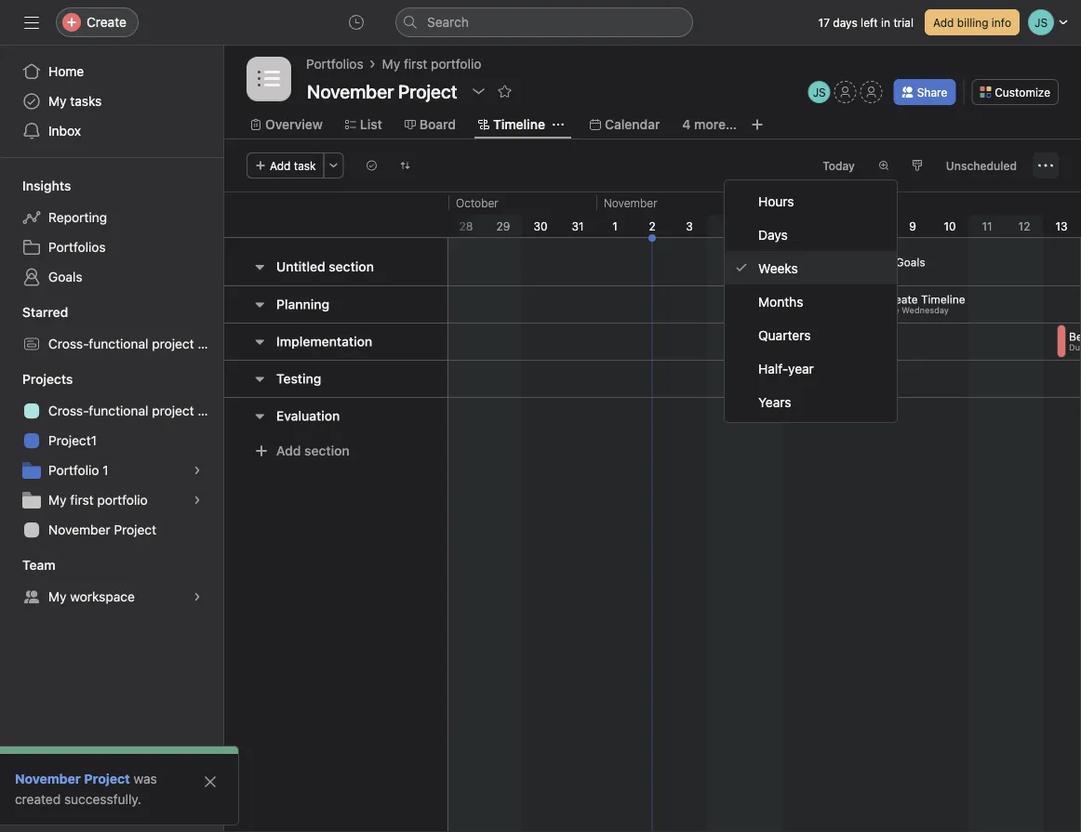 Task type: locate. For each thing, give the bounding box(es) containing it.
plan inside projects element
[[198, 403, 223, 419]]

section inside "button"
[[304, 443, 350, 459]]

show options image
[[471, 84, 486, 99]]

plan left collapse task list for the section evaluation icon at the left of the page
[[198, 403, 223, 419]]

more actions image
[[1038, 158, 1053, 173], [328, 160, 339, 171]]

customize
[[995, 86, 1050, 99]]

weeks
[[758, 260, 798, 276]]

portfolios link down reporting
[[11, 233, 212, 262]]

2
[[649, 220, 656, 233]]

share
[[917, 86, 947, 99]]

projects
[[22, 372, 73, 387]]

0 horizontal spatial portfolio
[[97, 493, 148, 508]]

0 vertical spatial plan
[[198, 336, 223, 352]]

cross- inside starred element
[[48, 336, 89, 352]]

timeline inside create timeline due wednesday
[[921, 293, 965, 306]]

cross-
[[48, 336, 89, 352], [48, 403, 89, 419]]

1 vertical spatial 1
[[103, 463, 108, 478]]

november project up invite
[[15, 772, 130, 787]]

1 right 31
[[612, 220, 618, 233]]

1 cross-functional project plan from the top
[[48, 336, 223, 352]]

first down search
[[404, 56, 427, 72]]

november up "team"
[[48, 522, 110, 538]]

1 functional from the top
[[89, 336, 148, 352]]

0 horizontal spatial my first portfolio link
[[11, 486, 212, 515]]

my first portfolio down the portfolio 1 link
[[48, 493, 148, 508]]

0 vertical spatial 4
[[682, 117, 691, 132]]

1
[[612, 220, 618, 233], [103, 463, 108, 478]]

november up 2
[[604, 196, 657, 209]]

4 left more…
[[682, 117, 691, 132]]

trial
[[894, 16, 914, 29]]

1 vertical spatial portfolios link
[[11, 233, 212, 262]]

board link
[[405, 114, 456, 135]]

my left 'tasks'
[[48, 94, 67, 109]]

november project link
[[11, 515, 212, 545], [15, 772, 130, 787]]

2 functional from the top
[[89, 403, 148, 419]]

be due
[[1069, 330, 1081, 352]]

november
[[604, 196, 657, 209], [48, 522, 110, 538], [15, 772, 81, 787]]

untitled section button
[[276, 250, 374, 284]]

section
[[329, 259, 374, 274], [304, 443, 350, 459]]

timeline down "set project goals"
[[921, 293, 965, 306]]

1 plan from the top
[[198, 336, 223, 352]]

create inside "popup button"
[[87, 14, 126, 30]]

workspace
[[70, 589, 135, 605]]

section down evaluation button
[[304, 443, 350, 459]]

due
[[883, 305, 899, 315], [1069, 343, 1081, 352]]

portfolio down the portfolio 1 link
[[97, 493, 148, 508]]

create down "set project goals"
[[883, 293, 918, 306]]

untitled section
[[276, 259, 374, 274]]

1 project from the top
[[152, 336, 194, 352]]

1 vertical spatial portfolio
[[97, 493, 148, 508]]

inbox
[[48, 123, 81, 139]]

plan
[[198, 336, 223, 352], [198, 403, 223, 419]]

add to starred image
[[498, 84, 512, 99]]

add inside "button"
[[276, 443, 301, 459]]

my first portfolio down search
[[382, 56, 481, 72]]

collapse task list for the section untitled section image
[[252, 260, 267, 274]]

my for the leftmost my first portfolio link
[[48, 493, 67, 508]]

functional for cross-functional project plan link in the projects element
[[89, 403, 148, 419]]

create up home link
[[87, 14, 126, 30]]

1 horizontal spatial first
[[404, 56, 427, 72]]

project up successfully. at the bottom left
[[84, 772, 130, 787]]

section for add section
[[304, 443, 350, 459]]

1 horizontal spatial 4
[[723, 220, 730, 233]]

1 vertical spatial portfolios
[[48, 240, 106, 255]]

1 down project1 link
[[103, 463, 108, 478]]

portfolios down history image
[[306, 56, 363, 72]]

november project link up teams element
[[11, 515, 212, 545]]

1 horizontal spatial more actions image
[[1038, 158, 1053, 173]]

project up teams element
[[114, 522, 156, 538]]

portfolios down reporting
[[48, 240, 106, 255]]

implementation
[[276, 334, 372, 349]]

goals
[[896, 256, 926, 269], [48, 269, 82, 285]]

timeline
[[493, 117, 545, 132], [921, 293, 965, 306]]

31
[[572, 220, 584, 233]]

plan for cross-functional project plan link in the projects element
[[198, 403, 223, 419]]

portfolios link down history image
[[306, 54, 363, 74]]

1 cross-functional project plan link from the top
[[11, 329, 223, 359]]

portfolios link
[[306, 54, 363, 74], [11, 233, 212, 262]]

more actions image right task
[[328, 160, 339, 171]]

portfolio up show options icon at the top left
[[431, 56, 481, 72]]

section right untitled
[[329, 259, 374, 274]]

4 inside popup button
[[682, 117, 691, 132]]

project left "collapse task list for the section implementation" icon
[[152, 336, 194, 352]]

all tasks image
[[366, 160, 377, 171]]

cross-functional project plan link down goals link
[[11, 329, 223, 359]]

0 vertical spatial my first portfolio link
[[382, 54, 481, 74]]

task
[[294, 159, 316, 172]]

0 vertical spatial timeline
[[493, 117, 545, 132]]

functional down goals link
[[89, 336, 148, 352]]

cross-functional project plan inside starred element
[[48, 336, 223, 352]]

plan inside starred element
[[198, 336, 223, 352]]

unscheduled
[[946, 159, 1017, 172]]

year
[[788, 361, 814, 376]]

add billing info
[[933, 16, 1011, 29]]

goals down 9
[[896, 256, 926, 269]]

2 plan from the top
[[198, 403, 223, 419]]

0 horizontal spatial my first portfolio
[[48, 493, 148, 508]]

1 vertical spatial cross-functional project plan
[[48, 403, 223, 419]]

planning
[[276, 297, 329, 312]]

my inside 'global' "element"
[[48, 94, 67, 109]]

0 horizontal spatial goals
[[48, 269, 82, 285]]

insights
[[22, 178, 71, 194]]

cross-functional project plan link inside projects element
[[11, 396, 223, 426]]

plan left "collapse task list for the section implementation" icon
[[198, 336, 223, 352]]

1 vertical spatial due
[[1069, 343, 1081, 352]]

1 vertical spatial 4
[[723, 220, 730, 233]]

add left task
[[270, 159, 291, 172]]

4
[[682, 117, 691, 132], [723, 220, 730, 233]]

1 horizontal spatial timeline
[[921, 293, 965, 306]]

create for create timeline due wednesday
[[883, 293, 918, 306]]

2 cross- from the top
[[48, 403, 89, 419]]

tasks
[[70, 94, 102, 109]]

set
[[835, 256, 852, 269]]

1 vertical spatial my first portfolio
[[48, 493, 148, 508]]

2 vertical spatial november
[[15, 772, 81, 787]]

1 vertical spatial cross-functional project plan link
[[11, 396, 223, 426]]

more actions image right unscheduled
[[1038, 158, 1053, 173]]

0 horizontal spatial due
[[883, 305, 899, 315]]

project for cross-functional project plan link in the projects element
[[152, 403, 194, 419]]

cross-functional project plan down goals link
[[48, 336, 223, 352]]

0 vertical spatial project
[[152, 336, 194, 352]]

0 vertical spatial add
[[933, 16, 954, 29]]

1 horizontal spatial portfolio
[[431, 56, 481, 72]]

create
[[87, 14, 126, 30], [883, 293, 918, 306]]

1 vertical spatial cross-
[[48, 403, 89, 419]]

4 for 4 more…
[[682, 117, 691, 132]]

days link
[[725, 218, 897, 251]]

cross-functional project plan link
[[11, 329, 223, 359], [11, 396, 223, 426]]

1 vertical spatial timeline
[[921, 293, 965, 306]]

add for add billing info
[[933, 16, 954, 29]]

my up list
[[382, 56, 400, 72]]

2 vertical spatial add
[[276, 443, 301, 459]]

portfolio
[[48, 463, 99, 478]]

17 days left in trial
[[818, 16, 914, 29]]

due inside create timeline due wednesday
[[883, 305, 899, 315]]

was
[[134, 772, 157, 787]]

1 vertical spatial plan
[[198, 403, 223, 419]]

0 vertical spatial my first portfolio
[[382, 56, 481, 72]]

november project up teams element
[[48, 522, 156, 538]]

2 vertical spatial project
[[84, 772, 130, 787]]

my workspace
[[48, 589, 135, 605]]

november inside projects element
[[48, 522, 110, 538]]

2 cross-functional project plan link from the top
[[11, 396, 223, 426]]

projects element
[[0, 363, 223, 549]]

my down portfolio
[[48, 493, 67, 508]]

functional for cross-functional project plan link in starred element
[[89, 336, 148, 352]]

see details, portfolio 1 image
[[192, 465, 203, 476]]

wednesday
[[902, 305, 949, 315]]

in
[[881, 16, 890, 29]]

1 vertical spatial first
[[70, 493, 94, 508]]

0 vertical spatial portfolios
[[306, 56, 363, 72]]

0 horizontal spatial portfolios link
[[11, 233, 212, 262]]

13
[[1056, 220, 1068, 233]]

section inside 'button'
[[329, 259, 374, 274]]

cross-functional project plan link up 'project1'
[[11, 396, 223, 426]]

28
[[459, 220, 473, 233]]

cross- up 'project1'
[[48, 403, 89, 419]]

1 vertical spatial project
[[114, 522, 156, 538]]

invite
[[52, 801, 86, 816]]

1 horizontal spatial 1
[[612, 220, 618, 233]]

4 more… button
[[682, 114, 737, 135]]

reporting
[[48, 210, 107, 225]]

2 project from the top
[[152, 403, 194, 419]]

17
[[818, 16, 830, 29]]

collapse task list for the section planning image
[[252, 297, 267, 312]]

1 horizontal spatial create
[[883, 293, 918, 306]]

0 vertical spatial 1
[[612, 220, 618, 233]]

project inside starred element
[[152, 336, 194, 352]]

1 vertical spatial section
[[304, 443, 350, 459]]

0 vertical spatial cross-functional project plan
[[48, 336, 223, 352]]

1 vertical spatial project
[[152, 403, 194, 419]]

portfolio 1
[[48, 463, 108, 478]]

close image
[[203, 775, 218, 790]]

my for my tasks link
[[48, 94, 67, 109]]

1 cross- from the top
[[48, 336, 89, 352]]

1 vertical spatial create
[[883, 293, 918, 306]]

my first portfolio link down search
[[382, 54, 481, 74]]

cross-functional project plan inside projects element
[[48, 403, 223, 419]]

0 vertical spatial create
[[87, 14, 126, 30]]

search list box
[[395, 7, 693, 37]]

my first portfolio inside my first portfolio link
[[48, 493, 148, 508]]

project1 link
[[11, 426, 212, 456]]

create inside create timeline due wednesday
[[883, 293, 918, 306]]

1 vertical spatial goals
[[48, 269, 82, 285]]

half-year
[[758, 361, 814, 376]]

search button
[[395, 7, 693, 37]]

billing
[[957, 16, 989, 29]]

functional inside projects element
[[89, 403, 148, 419]]

1 vertical spatial functional
[[89, 403, 148, 419]]

1 horizontal spatial goals
[[896, 256, 926, 269]]

my first portfolio link down portfolio 1
[[11, 486, 212, 515]]

goals up starred
[[48, 269, 82, 285]]

0 vertical spatial cross-
[[48, 336, 89, 352]]

my inside teams element
[[48, 589, 67, 605]]

add left billing
[[933, 16, 954, 29]]

0 vertical spatial cross-functional project plan link
[[11, 329, 223, 359]]

see details, my workspace image
[[192, 592, 203, 603]]

my inside projects element
[[48, 493, 67, 508]]

add section button
[[247, 435, 357, 468]]

0 vertical spatial november project
[[48, 522, 156, 538]]

0 horizontal spatial 1
[[103, 463, 108, 478]]

1 horizontal spatial portfolios
[[306, 56, 363, 72]]

2 cross-functional project plan from the top
[[48, 403, 223, 419]]

was created successfully.
[[15, 772, 157, 808]]

project right set
[[855, 256, 893, 269]]

cross- down starred
[[48, 336, 89, 352]]

november up the created
[[15, 772, 81, 787]]

0 vertical spatial portfolio
[[431, 56, 481, 72]]

set project goals
[[835, 256, 926, 269]]

0 horizontal spatial first
[[70, 493, 94, 508]]

1 vertical spatial add
[[270, 159, 291, 172]]

implementation button
[[276, 325, 372, 359]]

project
[[152, 336, 194, 352], [152, 403, 194, 419]]

november project inside projects element
[[48, 522, 156, 538]]

plan for cross-functional project plan link in starred element
[[198, 336, 223, 352]]

0 horizontal spatial portfolios
[[48, 240, 106, 255]]

home
[[48, 64, 84, 79]]

today
[[823, 159, 855, 172]]

0 vertical spatial due
[[883, 305, 899, 315]]

project up see details, portfolio 1 image
[[152, 403, 194, 419]]

left
[[861, 16, 878, 29]]

functional inside starred element
[[89, 336, 148, 352]]

1 horizontal spatial my first portfolio link
[[382, 54, 481, 74]]

functional up project1 link
[[89, 403, 148, 419]]

0 horizontal spatial 4
[[682, 117, 691, 132]]

weeks link
[[725, 251, 897, 285]]

home link
[[11, 57, 212, 87]]

None text field
[[302, 74, 462, 108]]

1 vertical spatial november
[[48, 522, 110, 538]]

days
[[758, 227, 788, 242]]

more…
[[694, 117, 737, 132]]

0 horizontal spatial create
[[87, 14, 126, 30]]

4 right 3
[[723, 220, 730, 233]]

team button
[[0, 556, 55, 575]]

cross-functional project plan up project1 link
[[48, 403, 223, 419]]

weeks image
[[878, 160, 889, 171]]

first
[[404, 56, 427, 72], [70, 493, 94, 508]]

0 vertical spatial project
[[855, 256, 893, 269]]

november project link up invite
[[15, 772, 130, 787]]

evaluation button
[[276, 400, 340, 433]]

portfolios
[[306, 56, 363, 72], [48, 240, 106, 255]]

first down portfolio 1
[[70, 493, 94, 508]]

add down evaluation button
[[276, 443, 301, 459]]

timeline down add to starred icon
[[493, 117, 545, 132]]

0 vertical spatial section
[[329, 259, 374, 274]]

my first portfolio
[[382, 56, 481, 72], [48, 493, 148, 508]]

1 vertical spatial my first portfolio link
[[11, 486, 212, 515]]

1 horizontal spatial portfolios link
[[306, 54, 363, 74]]

0 vertical spatial functional
[[89, 336, 148, 352]]

my down "team"
[[48, 589, 67, 605]]



Task type: describe. For each thing, give the bounding box(es) containing it.
starred element
[[0, 296, 223, 363]]

years
[[758, 394, 791, 410]]

9
[[909, 220, 916, 233]]

hours link
[[725, 184, 897, 218]]

list
[[360, 117, 382, 132]]

reporting link
[[11, 203, 212, 233]]

1 horizontal spatial my first portfolio
[[382, 56, 481, 72]]

tab actions image
[[553, 119, 564, 130]]

1 vertical spatial november project link
[[15, 772, 130, 787]]

october
[[456, 196, 499, 209]]

1 inside projects element
[[103, 463, 108, 478]]

my tasks
[[48, 94, 102, 109]]

board
[[419, 117, 456, 132]]

my tasks link
[[11, 87, 212, 116]]

collapse task list for the section evaluation image
[[252, 409, 267, 424]]

be
[[1069, 330, 1081, 343]]

12
[[1018, 220, 1030, 233]]

see details, my first portfolio image
[[192, 495, 203, 506]]

4 more…
[[682, 117, 737, 132]]

30
[[534, 220, 548, 233]]

color: default image
[[912, 160, 923, 171]]

today button
[[814, 153, 863, 179]]

collapse task list for the section implementation image
[[252, 334, 267, 349]]

quarters
[[758, 327, 811, 343]]

starred button
[[0, 303, 68, 322]]

calendar link
[[590, 114, 660, 135]]

untitled
[[276, 259, 325, 274]]

search
[[427, 14, 469, 30]]

add task
[[270, 159, 316, 172]]

years link
[[725, 385, 897, 419]]

collapse task list for the section testing image
[[252, 372, 267, 387]]

testing button
[[276, 362, 321, 396]]

insights button
[[0, 177, 71, 195]]

create timeline due wednesday
[[883, 293, 965, 315]]

share button
[[894, 79, 956, 105]]

days
[[833, 16, 858, 29]]

add section
[[276, 443, 350, 459]]

half-
[[758, 361, 788, 376]]

months
[[758, 294, 803, 309]]

add for add section
[[276, 443, 301, 459]]

29
[[496, 220, 510, 233]]

teams element
[[0, 549, 223, 616]]

5
[[760, 220, 767, 233]]

goals inside insights element
[[48, 269, 82, 285]]

projects button
[[0, 370, 73, 389]]

history image
[[349, 15, 364, 30]]

overview link
[[250, 114, 323, 135]]

successfully.
[[64, 792, 141, 808]]

js
[[813, 86, 826, 99]]

global element
[[0, 46, 223, 157]]

create for create
[[87, 14, 126, 30]]

cross-functional project plan link inside starred element
[[11, 329, 223, 359]]

0 horizontal spatial more actions image
[[328, 160, 339, 171]]

add billing info button
[[925, 9, 1020, 35]]

hours
[[758, 193, 794, 209]]

timeline link
[[478, 114, 545, 135]]

info
[[992, 16, 1011, 29]]

add tab image
[[750, 117, 765, 132]]

project1
[[48, 433, 97, 448]]

my workspace link
[[11, 582, 212, 612]]

portfolio 1 link
[[11, 456, 212, 486]]

create button
[[56, 7, 139, 37]]

cross- inside projects element
[[48, 403, 89, 419]]

11
[[982, 220, 992, 233]]

3
[[686, 220, 693, 233]]

list image
[[258, 68, 280, 90]]

evaluation
[[276, 408, 340, 424]]

testing
[[276, 371, 321, 387]]

calendar
[[605, 117, 660, 132]]

overview
[[265, 117, 323, 132]]

portfolio inside projects element
[[97, 493, 148, 508]]

first inside projects element
[[70, 493, 94, 508]]

1 vertical spatial november project
[[15, 772, 130, 787]]

unscheduled button
[[938, 153, 1025, 179]]

created
[[15, 792, 61, 808]]

0 vertical spatial november
[[604, 196, 657, 209]]

0 vertical spatial portfolios link
[[306, 54, 363, 74]]

0 horizontal spatial timeline
[[493, 117, 545, 132]]

my for 'my workspace' link in the left of the page
[[48, 589, 67, 605]]

0 vertical spatial november project link
[[11, 515, 212, 545]]

0 vertical spatial goals
[[896, 256, 926, 269]]

4 for 4
[[723, 220, 730, 233]]

insights element
[[0, 169, 223, 296]]

add task button
[[247, 153, 324, 179]]

months link
[[725, 285, 897, 318]]

project inside november project link
[[114, 522, 156, 538]]

1 horizontal spatial due
[[1069, 343, 1081, 352]]

project for cross-functional project plan link in starred element
[[152, 336, 194, 352]]

portfolios inside insights element
[[48, 240, 106, 255]]

hide sidebar image
[[24, 15, 39, 30]]

add for add task
[[270, 159, 291, 172]]

invite button
[[18, 792, 98, 825]]

section for untitled section
[[329, 259, 374, 274]]

inbox link
[[11, 116, 212, 146]]

planning button
[[276, 288, 329, 321]]

customize button
[[972, 79, 1059, 105]]

10
[[944, 220, 956, 233]]

half-year link
[[725, 352, 897, 385]]

team
[[22, 558, 55, 573]]

none image
[[400, 160, 411, 171]]

0 vertical spatial first
[[404, 56, 427, 72]]

goals link
[[11, 262, 212, 292]]



Task type: vqa. For each thing, say whether or not it's contained in the screenshot.
first the Filter from the right
no



